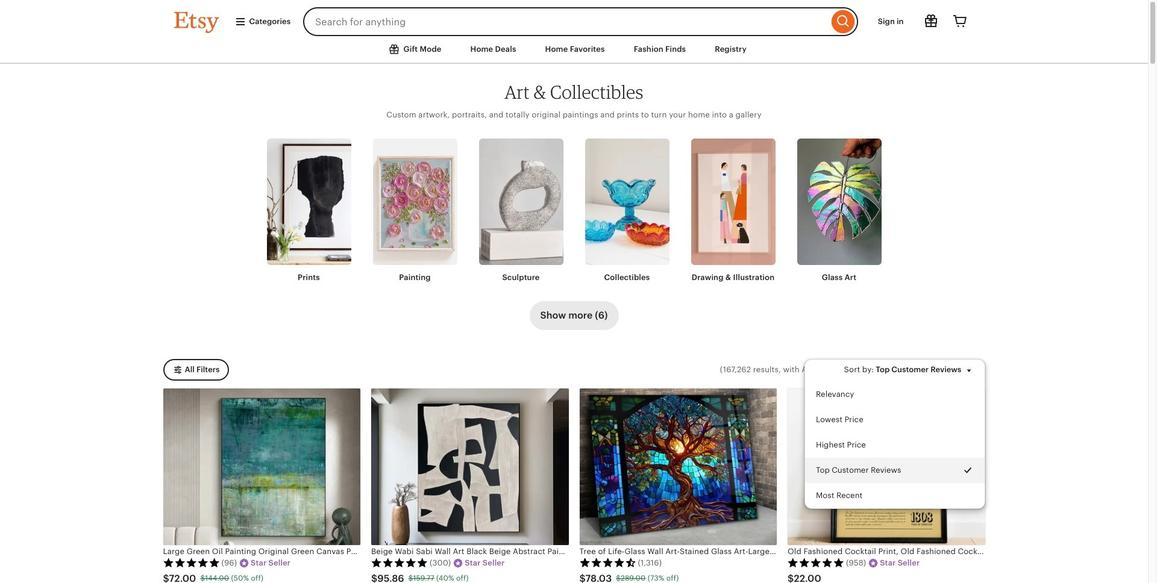 Task type: describe. For each thing, give the bounding box(es) containing it.
Search for anything text field
[[303, 7, 829, 36]]

5 out of 5 stars image for old fashioned cocktail print, old fashioned cocktail poster, bar wall art, classic bar cart art prints, retro print, bar accessories image
[[788, 558, 845, 568]]

4.5 out of 5 stars image
[[580, 558, 637, 568]]



Task type: locate. For each thing, give the bounding box(es) containing it.
None search field
[[303, 7, 859, 36]]

tree of life-glass wall art-stained glass art-large wall art-wall hangings-modern wall art gift-office wall art-office wall decoration image
[[580, 389, 777, 546]]

1 5 out of 5 stars image from the left
[[163, 558, 220, 568]]

2 horizontal spatial 5 out of 5 stars image
[[788, 558, 845, 568]]

menu bar
[[0, 0, 1149, 64], [152, 36, 997, 64]]

beige wabi sabi wall art black beige abstract painting large black minimalist wall art beige textured canvas painting neutral wall decor image
[[372, 389, 569, 546]]

5 out of 5 stars image for large green oil painting original green canvas painting green minimalist wall art landscape abstract painting green modern abstract painting image
[[163, 558, 220, 568]]

old fashioned cocktail print, old fashioned cocktail poster, bar wall art, classic bar cart art prints, retro print, bar accessories image
[[788, 389, 986, 546]]

3 5 out of 5 stars image from the left
[[788, 558, 845, 568]]

1 horizontal spatial 5 out of 5 stars image
[[372, 558, 428, 568]]

2 5 out of 5 stars image from the left
[[372, 558, 428, 568]]

large green oil painting original green canvas painting green minimalist wall art landscape abstract painting green modern abstract painting image
[[163, 389, 361, 546]]

5 out of 5 stars image
[[163, 558, 220, 568], [372, 558, 428, 568], [788, 558, 845, 568]]

banner
[[152, 0, 997, 36]]

0 horizontal spatial 5 out of 5 stars image
[[163, 558, 220, 568]]

menu
[[805, 359, 986, 510]]

5 out of 5 stars image for beige wabi sabi wall art black beige abstract painting large black minimalist wall art beige textured canvas painting neutral wall decor image
[[372, 558, 428, 568]]



Task type: vqa. For each thing, say whether or not it's contained in the screenshot.
cart to the right
no



